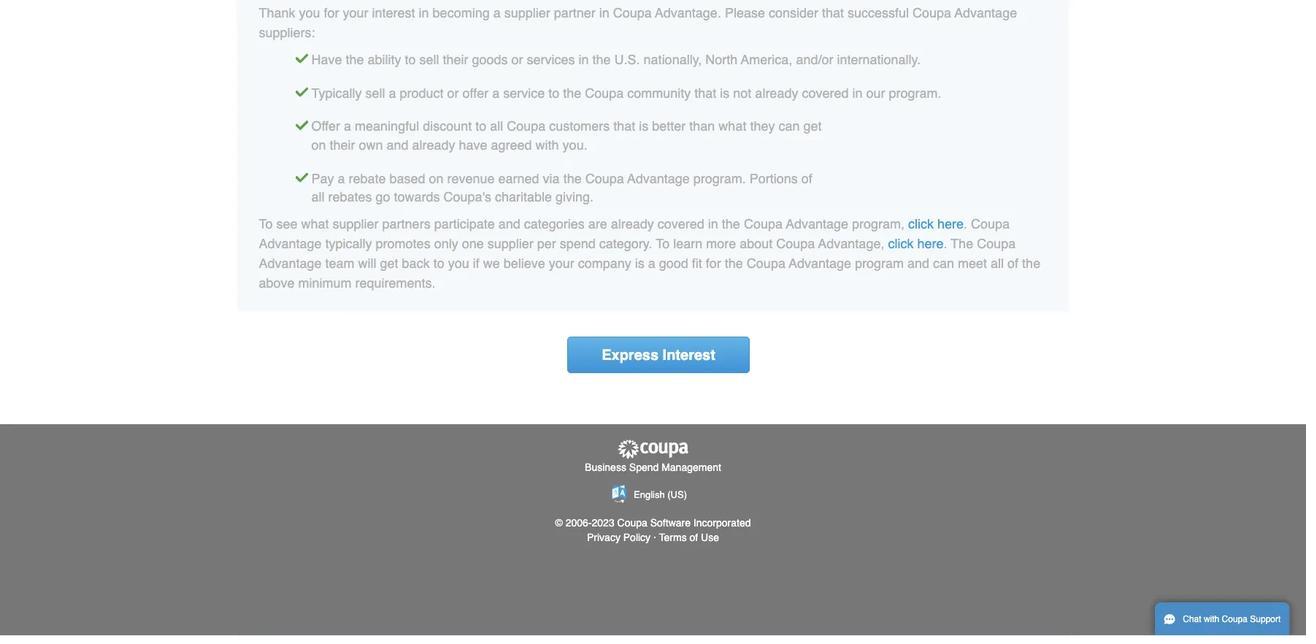 Task type: describe. For each thing, give the bounding box(es) containing it.
have
[[311, 52, 342, 67]]

what inside offer a meaningful discount to all coupa customers that is better than what they can get on their own and already have agreed with you.
[[719, 119, 747, 134]]

of inside pay a rebate based on revenue earned via the coupa advantage program. portions of all rebates go towards coupa's charitable giving.
[[802, 171, 813, 186]]

terms of use link
[[659, 532, 720, 543]]

coupa up the policy
[[618, 517, 648, 529]]

the down 'more'
[[725, 256, 744, 271]]

only
[[434, 236, 459, 251]]

coupa down about
[[747, 256, 786, 271]]

the
[[951, 236, 974, 251]]

charitable
[[495, 190, 552, 205]]

terms of use
[[659, 532, 720, 543]]

team
[[325, 256, 355, 271]]

go
[[376, 190, 390, 205]]

select image for pay
[[295, 169, 309, 182]]

see
[[277, 216, 298, 231]]

to inside the . coupa advantage typically promotes only one supplier per spend category. to learn more about coupa advantage,
[[656, 236, 670, 251]]

can inside offer a meaningful discount to all coupa customers that is better than what they can get on their own and already have agreed with you.
[[779, 119, 800, 134]]

please
[[725, 6, 766, 21]]

our
[[867, 85, 886, 100]]

in right the interest
[[419, 6, 429, 21]]

fit
[[692, 256, 703, 271]]

coupa up about
[[744, 216, 783, 231]]

the right meet
[[1023, 256, 1041, 271]]

1 horizontal spatial sell
[[420, 52, 439, 67]]

management
[[662, 461, 722, 473]]

learn
[[674, 236, 703, 251]]

goods
[[472, 52, 508, 67]]

0 vertical spatial program.
[[889, 85, 942, 100]]

0 vertical spatial here
[[938, 216, 964, 231]]

typically
[[325, 236, 372, 251]]

to inside . the coupa advantage team will get back to you if we believe your company is a good fit for the coupa advantage program and can meet all of the above minimum requirements.
[[434, 256, 445, 271]]

about
[[740, 236, 773, 251]]

1 horizontal spatial already
[[611, 216, 654, 231]]

will
[[358, 256, 377, 271]]

and/or
[[797, 52, 834, 67]]

a inside pay a rebate based on revenue earned via the coupa advantage program. portions of all rebates go towards coupa's charitable giving.
[[338, 171, 345, 186]]

all inside pay a rebate based on revenue earned via the coupa advantage program. portions of all rebates go towards coupa's charitable giving.
[[311, 190, 325, 205]]

policy
[[624, 532, 651, 543]]

© 2006-2023 coupa software incorporated
[[556, 517, 751, 529]]

on inside pay a rebate based on revenue earned via the coupa advantage program. portions of all rebates go towards coupa's charitable giving.
[[429, 171, 444, 186]]

coupa's
[[444, 190, 492, 205]]

privacy policy
[[587, 532, 651, 543]]

pay a rebate based on revenue earned via the coupa advantage program. portions of all rebates go towards coupa's charitable giving.
[[311, 171, 813, 205]]

portions
[[750, 171, 798, 186]]

incorporated
[[694, 517, 751, 529]]

express interest link
[[568, 337, 750, 373]]

interest
[[372, 6, 415, 21]]

offer
[[311, 119, 340, 134]]

privacy policy link
[[587, 532, 651, 543]]

support
[[1251, 614, 1282, 625]]

successful
[[848, 6, 910, 21]]

coupa right about
[[777, 236, 815, 251]]

supplier inside thank you for your interest in becoming a supplier partner in coupa advantage. please consider that successful coupa advantage suppliers:
[[505, 6, 551, 21]]

express
[[602, 347, 659, 363]]

0 horizontal spatial sell
[[366, 85, 385, 100]]

coupa down have the ability to sell their goods or services in the u.s. nationally, north america, and/or internationally.
[[585, 85, 624, 100]]

category.
[[600, 236, 653, 251]]

terms
[[659, 532, 687, 543]]

. the coupa advantage team will get back to you if we believe your company is a good fit for the coupa advantage program and can meet all of the above minimum requirements.
[[259, 236, 1041, 290]]

1 horizontal spatial covered
[[802, 85, 849, 100]]

we
[[483, 256, 500, 271]]

partner
[[554, 6, 596, 21]]

rebates
[[328, 190, 372, 205]]

supplier inside the . coupa advantage typically promotes only one supplier per spend category. to learn more about coupa advantage,
[[488, 236, 534, 251]]

pay
[[311, 171, 334, 186]]

1 vertical spatial click
[[889, 236, 914, 251]]

1 vertical spatial supplier
[[333, 216, 379, 231]]

all inside . the coupa advantage team will get back to you if we believe your company is a good fit for the coupa advantage program and can meet all of the above minimum requirements.
[[991, 256, 1005, 271]]

nationally,
[[644, 52, 702, 67]]

with inside button
[[1205, 614, 1220, 625]]

0 vertical spatial click
[[909, 216, 934, 231]]

ability
[[368, 52, 401, 67]]

to see what supplier partners participate and categories are already covered in the coupa advantage program, click here
[[259, 216, 964, 231]]

the up 'more'
[[722, 216, 741, 231]]

a inside thank you for your interest in becoming a supplier partner in coupa advantage. please consider that successful coupa advantage suppliers:
[[494, 6, 501, 21]]

chat with coupa support
[[1184, 614, 1282, 625]]

than
[[690, 119, 715, 134]]

the left u.s.
[[593, 52, 611, 67]]

program
[[855, 256, 904, 271]]

and inside offer a meaningful discount to all coupa customers that is better than what they can get on their own and already have agreed with you.
[[387, 138, 409, 153]]

express interest
[[602, 347, 716, 363]]

chat with coupa support button
[[1156, 603, 1290, 636]]

categories
[[524, 216, 585, 231]]

have the ability to sell their goods or services in the u.s. nationally, north america, and/or internationally.
[[311, 52, 921, 67]]

back
[[402, 256, 430, 271]]

that inside thank you for your interest in becoming a supplier partner in coupa advantage. please consider that successful coupa advantage suppliers:
[[823, 6, 844, 21]]

get inside . the coupa advantage team will get back to you if we believe your company is a good fit for the coupa advantage program and can meet all of the above minimum requirements.
[[380, 256, 399, 271]]

0 vertical spatial to
[[259, 216, 273, 231]]

you inside . the coupa advantage team will get back to you if we believe your company is a good fit for the coupa advantage program and can meet all of the above minimum requirements.
[[448, 256, 469, 271]]

based
[[390, 171, 426, 186]]

1 vertical spatial click here link
[[889, 236, 944, 251]]

on inside offer a meaningful discount to all coupa customers that is better than what they can get on their own and already have agreed with you.
[[311, 138, 326, 153]]

have
[[459, 138, 488, 153]]

internationally.
[[837, 52, 921, 67]]

advantage inside the . coupa advantage typically promotes only one supplier per spend category. to learn more about coupa advantage,
[[259, 236, 322, 251]]

click here
[[889, 236, 944, 251]]

select image for have
[[295, 50, 309, 63]]

thank
[[259, 6, 296, 21]]

english (us)
[[634, 489, 687, 500]]

spend
[[560, 236, 596, 251]]

in right services
[[579, 52, 589, 67]]

0 horizontal spatial what
[[301, 216, 329, 231]]

of inside . the coupa advantage team will get back to you if we believe your company is a good fit for the coupa advantage program and can meet all of the above minimum requirements.
[[1008, 256, 1019, 271]]

minimum
[[298, 275, 352, 290]]

coupa right "successful"
[[913, 6, 952, 21]]

your inside thank you for your interest in becoming a supplier partner in coupa advantage. please consider that successful coupa advantage suppliers:
[[343, 6, 369, 21]]

thank you for your interest in becoming a supplier partner in coupa advantage. please consider that successful coupa advantage suppliers:
[[259, 6, 1018, 40]]

offer a meaningful discount to all coupa customers that is better than what they can get on their own and already have agreed with you.
[[311, 119, 822, 153]]

program. inside pay a rebate based on revenue earned via the coupa advantage program. portions of all rebates go towards coupa's charitable giving.
[[694, 171, 746, 186]]

your inside . the coupa advantage team will get back to you if we believe your company is a good fit for the coupa advantage program and can meet all of the above minimum requirements.
[[549, 256, 575, 271]]

towards
[[394, 190, 440, 205]]



Task type: locate. For each thing, give the bounding box(es) containing it.
get up the requirements.
[[380, 256, 399, 271]]

1 horizontal spatial and
[[499, 216, 521, 231]]

is down 'category.'
[[635, 256, 645, 271]]

consider
[[769, 6, 819, 21]]

0 vertical spatial sell
[[420, 52, 439, 67]]

on down offer
[[311, 138, 326, 153]]

already up 'category.'
[[611, 216, 654, 231]]

can down the
[[934, 256, 955, 271]]

advantage inside thank you for your interest in becoming a supplier partner in coupa advantage. please consider that successful coupa advantage suppliers:
[[955, 6, 1018, 21]]

coupa inside pay a rebate based on revenue earned via the coupa advantage program. portions of all rebates go towards coupa's charitable giving.
[[586, 171, 624, 186]]

select image
[[295, 50, 309, 63], [295, 117, 309, 130], [295, 169, 309, 182]]

a inside offer a meaningful discount to all coupa customers that is better than what they can get on their own and already have agreed with you.
[[344, 119, 351, 134]]

0 horizontal spatial with
[[536, 138, 559, 153]]

of left use at the bottom right of the page
[[690, 532, 699, 543]]

coupa inside offer a meaningful discount to all coupa customers that is better than what they can get on their own and already have agreed with you.
[[507, 119, 546, 134]]

use
[[701, 532, 720, 543]]

2 select image from the top
[[295, 117, 309, 130]]

that right consider
[[823, 6, 844, 21]]

1 select image from the top
[[295, 50, 309, 63]]

of right portions
[[802, 171, 813, 186]]

. inside . the coupa advantage team will get back to you if we believe your company is a good fit for the coupa advantage program and can meet all of the above minimum requirements.
[[944, 236, 948, 251]]

2 vertical spatial already
[[611, 216, 654, 231]]

coupa inside button
[[1223, 614, 1248, 625]]

coupa up meet
[[978, 236, 1016, 251]]

1 vertical spatial your
[[549, 256, 575, 271]]

1 vertical spatial sell
[[366, 85, 385, 100]]

0 vertical spatial your
[[343, 6, 369, 21]]

is inside . the coupa advantage team will get back to you if we believe your company is a good fit for the coupa advantage program and can meet all of the above minimum requirements.
[[635, 256, 645, 271]]

. inside the . coupa advantage typically promotes only one supplier per spend category. to learn more about coupa advantage,
[[964, 216, 968, 231]]

2 vertical spatial select image
[[295, 169, 309, 182]]

select image for offer
[[295, 117, 309, 130]]

click up program
[[889, 236, 914, 251]]

2 horizontal spatial all
[[991, 256, 1005, 271]]

0 vertical spatial and
[[387, 138, 409, 153]]

0 vertical spatial for
[[324, 6, 339, 21]]

your
[[343, 6, 369, 21], [549, 256, 575, 271]]

with right chat
[[1205, 614, 1220, 625]]

all down "pay"
[[311, 190, 325, 205]]

. for the
[[944, 236, 948, 251]]

with left you. at the top left of page
[[536, 138, 559, 153]]

advantage.
[[655, 6, 722, 21]]

2023
[[592, 517, 615, 529]]

0 horizontal spatial you
[[299, 6, 320, 21]]

a inside . the coupa advantage team will get back to you if we believe your company is a good fit for the coupa advantage program and can meet all of the above minimum requirements.
[[649, 256, 656, 271]]

all right meet
[[991, 256, 1005, 271]]

1 vertical spatial already
[[412, 138, 455, 153]]

typically
[[311, 85, 362, 100]]

1 horizontal spatial their
[[443, 52, 469, 67]]

get right the they
[[804, 119, 822, 134]]

what left the they
[[719, 119, 747, 134]]

service
[[503, 85, 545, 100]]

better
[[653, 119, 686, 134]]

covered up learn
[[658, 216, 705, 231]]

services
[[527, 52, 575, 67]]

and down click here
[[908, 256, 930, 271]]

coupa up 'agreed'
[[507, 119, 546, 134]]

1 vertical spatial on
[[429, 171, 444, 186]]

2 horizontal spatial already
[[756, 85, 799, 100]]

business spend management
[[585, 461, 722, 473]]

1 vertical spatial and
[[499, 216, 521, 231]]

0 vertical spatial supplier
[[505, 6, 551, 21]]

select image left "pay"
[[295, 169, 309, 182]]

1 horizontal spatial to
[[656, 236, 670, 251]]

1 horizontal spatial for
[[706, 256, 722, 271]]

is left better at the top of the page
[[639, 119, 649, 134]]

business
[[585, 461, 627, 473]]

2006-
[[566, 517, 592, 529]]

to down only
[[434, 256, 445, 271]]

to right 'service'
[[549, 85, 560, 100]]

1 horizontal spatial what
[[719, 119, 747, 134]]

with inside offer a meaningful discount to all coupa customers that is better than what they can get on their own and already have agreed with you.
[[536, 138, 559, 153]]

a
[[494, 6, 501, 21], [389, 85, 396, 100], [493, 85, 500, 100], [344, 119, 351, 134], [338, 171, 345, 186], [649, 256, 656, 271]]

1 horizontal spatial your
[[549, 256, 575, 271]]

2 vertical spatial all
[[991, 256, 1005, 271]]

in
[[419, 6, 429, 21], [600, 6, 610, 21], [579, 52, 589, 67], [853, 85, 863, 100], [708, 216, 719, 231]]

that up than
[[695, 85, 717, 100]]

for inside thank you for your interest in becoming a supplier partner in coupa advantage. please consider that successful coupa advantage suppliers:
[[324, 6, 339, 21]]

coupa left the support
[[1223, 614, 1248, 625]]

earned
[[499, 171, 540, 186]]

already inside offer a meaningful discount to all coupa customers that is better than what they can get on their own and already have agreed with you.
[[412, 138, 455, 153]]

2 horizontal spatial of
[[1008, 256, 1019, 271]]

america,
[[741, 52, 793, 67]]

above
[[259, 275, 295, 290]]

community
[[628, 85, 691, 100]]

3 select image from the top
[[295, 169, 309, 182]]

0 vertical spatial with
[[536, 138, 559, 153]]

already
[[756, 85, 799, 100], [412, 138, 455, 153], [611, 216, 654, 231]]

is inside offer a meaningful discount to all coupa customers that is better than what they can get on their own and already have agreed with you.
[[639, 119, 649, 134]]

1 horizontal spatial with
[[1205, 614, 1220, 625]]

2 horizontal spatial that
[[823, 6, 844, 21]]

more
[[707, 236, 737, 251]]

. coupa advantage typically promotes only one supplier per spend category. to learn more about coupa advantage,
[[259, 216, 1010, 251]]

1 horizontal spatial program.
[[889, 85, 942, 100]]

click
[[909, 216, 934, 231], [889, 236, 914, 251]]

advantage,
[[819, 236, 885, 251]]

to up have on the top left of the page
[[476, 119, 487, 134]]

agreed
[[491, 138, 532, 153]]

1 horizontal spatial that
[[695, 85, 717, 100]]

and down charitable
[[499, 216, 521, 231]]

2 vertical spatial and
[[908, 256, 930, 271]]

customers
[[550, 119, 610, 134]]

2 horizontal spatial and
[[908, 256, 930, 271]]

in up 'more'
[[708, 216, 719, 231]]

1 horizontal spatial all
[[490, 119, 503, 134]]

1 horizontal spatial you
[[448, 256, 469, 271]]

select image left have
[[295, 50, 309, 63]]

1 vertical spatial all
[[311, 190, 325, 205]]

coupa
[[613, 6, 652, 21], [913, 6, 952, 21], [585, 85, 624, 100], [507, 119, 546, 134], [586, 171, 624, 186], [744, 216, 783, 231], [972, 216, 1010, 231], [777, 236, 815, 251], [978, 236, 1016, 251], [747, 256, 786, 271], [618, 517, 648, 529], [1223, 614, 1248, 625]]

can
[[779, 119, 800, 134], [934, 256, 955, 271]]

0 vertical spatial you
[[299, 6, 320, 21]]

on up towards
[[429, 171, 444, 186]]

the inside pay a rebate based on revenue earned via the coupa advantage program. portions of all rebates go towards coupa's charitable giving.
[[564, 171, 582, 186]]

interest
[[663, 347, 716, 363]]

click here link up program
[[889, 236, 944, 251]]

1 horizontal spatial get
[[804, 119, 822, 134]]

©
[[556, 517, 563, 529]]

all
[[490, 119, 503, 134], [311, 190, 325, 205], [991, 256, 1005, 271]]

to inside offer a meaningful discount to all coupa customers that is better than what they can get on their own and already have agreed with you.
[[476, 119, 487, 134]]

good
[[659, 256, 689, 271]]

u.s.
[[615, 52, 640, 67]]

typically sell a product or offer a service to the coupa community that is not already covered in our program.
[[311, 85, 942, 100]]

giving.
[[556, 190, 594, 205]]

is left not
[[721, 85, 730, 100]]

for inside . the coupa advantage team will get back to you if we believe your company is a good fit for the coupa advantage program and can meet all of the above minimum requirements.
[[706, 256, 722, 271]]

1 vertical spatial what
[[301, 216, 329, 231]]

0 vertical spatial on
[[311, 138, 326, 153]]

that down typically sell a product or offer a service to the coupa community that is not already covered in our program.
[[614, 119, 636, 134]]

0 horizontal spatial covered
[[658, 216, 705, 231]]

. up the
[[964, 216, 968, 231]]

0 horizontal spatial and
[[387, 138, 409, 153]]

and inside . the coupa advantage team will get back to you if we believe your company is a good fit for the coupa advantage program and can meet all of the above minimum requirements.
[[908, 256, 930, 271]]

2 vertical spatial supplier
[[488, 236, 534, 251]]

0 vertical spatial their
[[443, 52, 469, 67]]

get inside offer a meaningful discount to all coupa customers that is better than what they can get on their own and already have agreed with you.
[[804, 119, 822, 134]]

sell
[[420, 52, 439, 67], [366, 85, 385, 100]]

in right partner
[[600, 6, 610, 21]]

believe
[[504, 256, 545, 271]]

their inside offer a meaningful discount to all coupa customers that is better than what they can get on their own and already have agreed with you.
[[330, 138, 355, 153]]

1 vertical spatial that
[[695, 85, 717, 100]]

the up giving.
[[564, 171, 582, 186]]

for
[[324, 6, 339, 21], [706, 256, 722, 271]]

0 vertical spatial select image
[[295, 50, 309, 63]]

0 horizontal spatial or
[[447, 85, 459, 100]]

0 horizontal spatial can
[[779, 119, 800, 134]]

0 horizontal spatial .
[[944, 236, 948, 251]]

0 horizontal spatial their
[[330, 138, 355, 153]]

0 horizontal spatial on
[[311, 138, 326, 153]]

. for coupa
[[964, 216, 968, 231]]

here left the
[[918, 236, 944, 251]]

1 vertical spatial of
[[1008, 256, 1019, 271]]

not
[[734, 85, 752, 100]]

english
[[634, 489, 665, 500]]

1 horizontal spatial on
[[429, 171, 444, 186]]

advantage inside pay a rebate based on revenue earned via the coupa advantage program. portions of all rebates go towards coupa's charitable giving.
[[628, 171, 690, 186]]

0 horizontal spatial get
[[380, 256, 399, 271]]

coupa up giving.
[[586, 171, 624, 186]]

1 horizontal spatial can
[[934, 256, 955, 271]]

covered
[[802, 85, 849, 100], [658, 216, 705, 231]]

1 horizontal spatial of
[[802, 171, 813, 186]]

0 horizontal spatial that
[[614, 119, 636, 134]]

to left see
[[259, 216, 273, 231]]

0 horizontal spatial already
[[412, 138, 455, 153]]

1 vertical spatial their
[[330, 138, 355, 153]]

and down meaningful
[[387, 138, 409, 153]]

coupa up the
[[972, 216, 1010, 231]]

. left the
[[944, 236, 948, 251]]

product
[[400, 85, 444, 100]]

program.
[[889, 85, 942, 100], [694, 171, 746, 186]]

0 vertical spatial get
[[804, 119, 822, 134]]

you up suppliers:
[[299, 6, 320, 21]]

1 vertical spatial is
[[639, 119, 649, 134]]

click here link
[[909, 216, 964, 231], [889, 236, 944, 251]]

offer
[[463, 85, 489, 100]]

0 vertical spatial what
[[719, 119, 747, 134]]

here up the
[[938, 216, 964, 231]]

0 vertical spatial click here link
[[909, 216, 964, 231]]

chat
[[1184, 614, 1202, 625]]

via
[[543, 171, 560, 186]]

you inside thank you for your interest in becoming a supplier partner in coupa advantage. please consider that successful coupa advantage suppliers:
[[299, 6, 320, 21]]

1 horizontal spatial or
[[512, 52, 523, 67]]

one
[[462, 236, 484, 251]]

2 vertical spatial is
[[635, 256, 645, 271]]

your down per
[[549, 256, 575, 271]]

participate
[[434, 216, 495, 231]]

suppliers:
[[259, 25, 315, 40]]

program. right our
[[889, 85, 942, 100]]

1 vertical spatial program.
[[694, 171, 746, 186]]

for right the fit
[[706, 256, 722, 271]]

already down discount
[[412, 138, 455, 153]]

0 vertical spatial all
[[490, 119, 503, 134]]

you.
[[563, 138, 588, 153]]

all inside offer a meaningful discount to all coupa customers that is better than what they can get on their own and already have agreed with you.
[[490, 119, 503, 134]]

0 vertical spatial or
[[512, 52, 523, 67]]

1 vertical spatial .
[[944, 236, 948, 251]]

company
[[578, 256, 632, 271]]

1 vertical spatial get
[[380, 256, 399, 271]]

1 horizontal spatial .
[[964, 216, 968, 231]]

select image
[[295, 84, 309, 97]]

the up customers
[[563, 85, 582, 100]]

0 vertical spatial is
[[721, 85, 730, 100]]

sell up product
[[420, 52, 439, 67]]

sell down 'ability' at top left
[[366, 85, 385, 100]]

rebate
[[349, 171, 386, 186]]

1 vertical spatial for
[[706, 256, 722, 271]]

can right the they
[[779, 119, 800, 134]]

coupa supplier portal image
[[617, 439, 690, 460]]

0 vertical spatial that
[[823, 6, 844, 21]]

program,
[[853, 216, 905, 231]]

0 horizontal spatial your
[[343, 6, 369, 21]]

to up good
[[656, 236, 670, 251]]

0 horizontal spatial for
[[324, 6, 339, 21]]

own
[[359, 138, 383, 153]]

0 vertical spatial already
[[756, 85, 799, 100]]

on
[[311, 138, 326, 153], [429, 171, 444, 186]]

or left offer
[[447, 85, 459, 100]]

0 horizontal spatial to
[[259, 216, 273, 231]]

1 vertical spatial or
[[447, 85, 459, 100]]

promotes
[[376, 236, 431, 251]]

select image left offer
[[295, 117, 309, 130]]

they
[[751, 119, 775, 134]]

or right 'goods'
[[512, 52, 523, 67]]

covered down and/or
[[802, 85, 849, 100]]

to right 'ability' at top left
[[405, 52, 416, 67]]

already right not
[[756, 85, 799, 100]]

(us)
[[668, 489, 687, 500]]

2 vertical spatial that
[[614, 119, 636, 134]]

per
[[537, 236, 556, 251]]

north
[[706, 52, 738, 67]]

spend
[[630, 461, 659, 473]]

1 vertical spatial here
[[918, 236, 944, 251]]

1 vertical spatial can
[[934, 256, 955, 271]]

are
[[589, 216, 608, 231]]

0 vertical spatial covered
[[802, 85, 849, 100]]

of right meet
[[1008, 256, 1019, 271]]

all up 'agreed'
[[490, 119, 503, 134]]

2 vertical spatial of
[[690, 532, 699, 543]]

requirements.
[[355, 275, 436, 290]]

revenue
[[447, 171, 495, 186]]

1 vertical spatial select image
[[295, 117, 309, 130]]

the
[[346, 52, 364, 67], [593, 52, 611, 67], [563, 85, 582, 100], [564, 171, 582, 186], [722, 216, 741, 231], [725, 256, 744, 271], [1023, 256, 1041, 271]]

can inside . the coupa advantage team will get back to you if we believe your company is a good fit for the coupa advantage program and can meet all of the above minimum requirements.
[[934, 256, 955, 271]]

.
[[964, 216, 968, 231], [944, 236, 948, 251]]

meet
[[958, 256, 988, 271]]

what right see
[[301, 216, 329, 231]]

what
[[719, 119, 747, 134], [301, 216, 329, 231]]

their down offer
[[330, 138, 355, 153]]

their left 'goods'
[[443, 52, 469, 67]]

click up click here
[[909, 216, 934, 231]]

supplier left partner
[[505, 6, 551, 21]]

0 horizontal spatial all
[[311, 190, 325, 205]]

supplier up 'believe'
[[488, 236, 534, 251]]

supplier up typically
[[333, 216, 379, 231]]

click here link up click here
[[909, 216, 964, 231]]

the right have
[[346, 52, 364, 67]]

program. left portions
[[694, 171, 746, 186]]

for up have
[[324, 6, 339, 21]]

your left the interest
[[343, 6, 369, 21]]

0 vertical spatial of
[[802, 171, 813, 186]]

1 vertical spatial to
[[656, 236, 670, 251]]

their
[[443, 52, 469, 67], [330, 138, 355, 153]]

that inside offer a meaningful discount to all coupa customers that is better than what they can get on their own and already have agreed with you.
[[614, 119, 636, 134]]

if
[[473, 256, 480, 271]]

coupa up u.s.
[[613, 6, 652, 21]]

in left our
[[853, 85, 863, 100]]

becoming
[[433, 6, 490, 21]]

0 horizontal spatial of
[[690, 532, 699, 543]]

you left if
[[448, 256, 469, 271]]

0 horizontal spatial program.
[[694, 171, 746, 186]]

software
[[651, 517, 691, 529]]

0 vertical spatial .
[[964, 216, 968, 231]]



Task type: vqa. For each thing, say whether or not it's contained in the screenshot.
Performance
no



